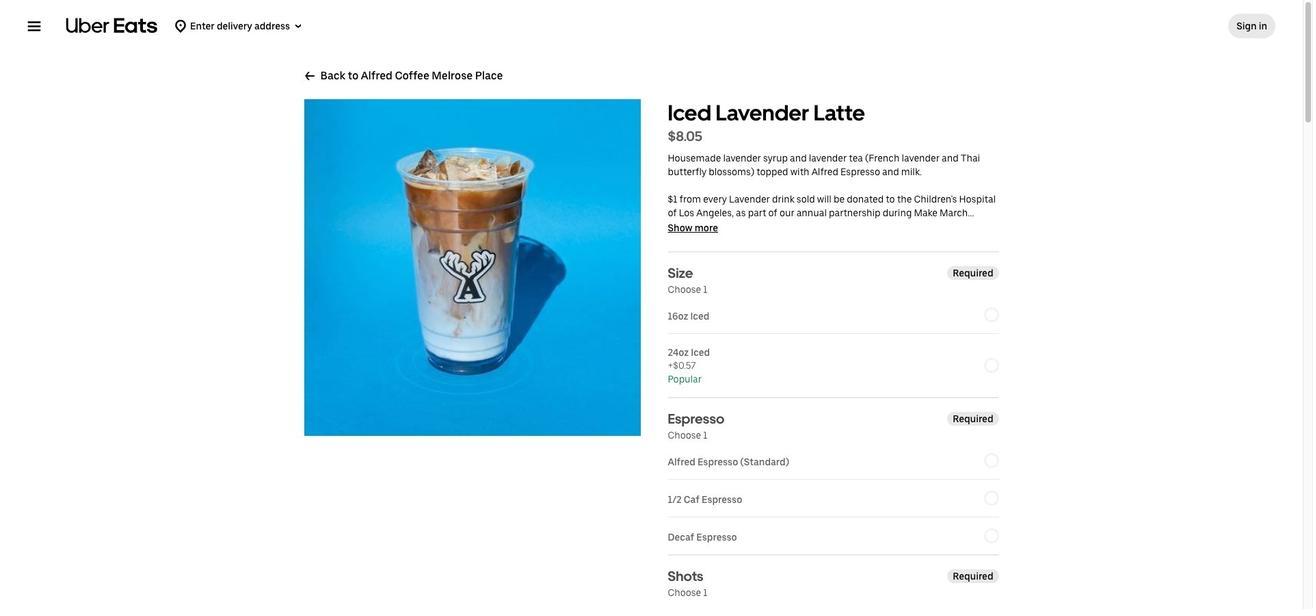 Task type: vqa. For each thing, say whether or not it's contained in the screenshot.
Main navigation menu Icon
yes



Task type: describe. For each thing, give the bounding box(es) containing it.
main navigation menu image
[[27, 19, 41, 33]]

go back image
[[304, 70, 315, 81]]

uber eats home image
[[66, 18, 157, 34]]



